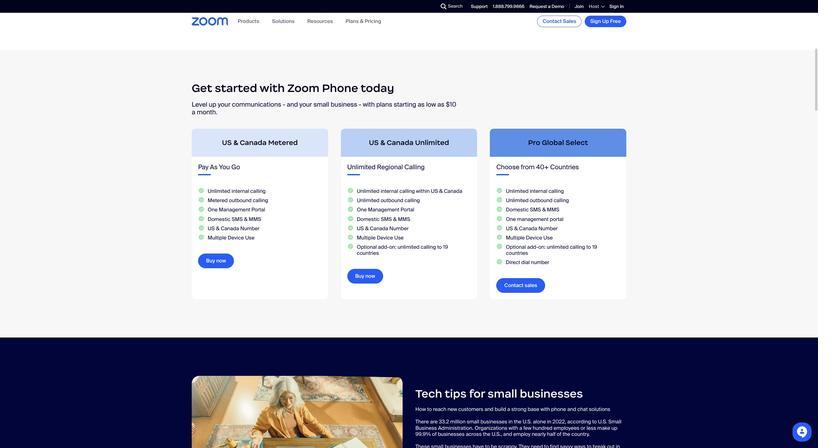 Task type: vqa. For each thing, say whether or not it's contained in the screenshot.
main content
no



Task type: locate. For each thing, give the bounding box(es) containing it.
2 horizontal spatial multiple
[[506, 235, 525, 241]]

a
[[548, 3, 551, 9], [192, 108, 195, 116], [508, 406, 510, 413], [520, 425, 522, 432]]

0 horizontal spatial multiple
[[208, 235, 227, 241]]

1 vertical spatial businesses
[[481, 419, 507, 426]]

unlimited outbound calling for global
[[506, 197, 569, 204]]

hundred
[[533, 425, 553, 432]]

nearly
[[532, 431, 546, 438]]

1 horizontal spatial domestic
[[357, 216, 380, 223]]

0 vertical spatial businesses
[[520, 387, 583, 401]]

search image
[[441, 4, 447, 9]]

up inside level up your communications - and your small business - with plans starting as low as $10 a month.
[[209, 100, 216, 109]]

0 vertical spatial contact
[[543, 18, 562, 25]]

2 outbound from the left
[[381, 197, 404, 204]]

0 horizontal spatial sms
[[232, 216, 243, 223]]

one for us & canada unlimited
[[357, 207, 367, 213]]

select
[[566, 138, 588, 147]]

multiple for metered
[[208, 235, 227, 241]]

in down 'how to reach new customers and build a strong base with phone and chat solutions' on the right bottom
[[509, 419, 513, 426]]

None search field
[[418, 1, 442, 12]]

device for metered
[[228, 235, 244, 241]]

1 number from the left
[[240, 225, 260, 232]]

2 number from the left
[[390, 225, 409, 232]]

2 portal from the left
[[401, 207, 414, 213]]

calling
[[250, 188, 266, 195], [400, 188, 415, 195], [549, 188, 564, 195], [253, 197, 268, 204], [405, 197, 420, 204], [554, 197, 569, 204], [421, 244, 436, 251], [570, 244, 585, 251]]

0 horizontal spatial buy now
[[206, 258, 226, 264]]

optional add-on: unlimited calling to 19 countries
[[357, 244, 448, 257], [506, 244, 597, 257]]

add-
[[378, 244, 389, 251], [527, 244, 539, 251]]

1 horizontal spatial contact
[[543, 18, 562, 25]]

2 unlimited outbound calling from the left
[[506, 197, 569, 204]]

19 for pro global select
[[592, 244, 597, 251]]

multiple
[[208, 235, 227, 241], [357, 235, 376, 241], [506, 235, 525, 241]]

businesses up the phone
[[520, 387, 583, 401]]

portal down 'unlimited internal calling within us & canada'
[[401, 207, 414, 213]]

2 optional add-on: unlimited calling to 19 countries from the left
[[506, 244, 597, 257]]

2 horizontal spatial use
[[544, 235, 553, 241]]

1 horizontal spatial buy now link
[[347, 269, 383, 284]]

1 horizontal spatial management
[[368, 207, 400, 213]]

up right level
[[209, 100, 216, 109]]

one management portal down 'unlimited internal calling within us & canada'
[[357, 207, 414, 213]]

1 - from the left
[[283, 100, 285, 109]]

the left u.s., on the right bottom of page
[[483, 431, 491, 438]]

resources
[[307, 18, 333, 25]]

0 horizontal spatial of
[[432, 431, 437, 438]]

0 horizontal spatial multiple device use
[[208, 235, 255, 241]]

add- for pro
[[527, 244, 539, 251]]

1 unlimited from the left
[[398, 244, 420, 251]]

1 optional from the left
[[357, 244, 377, 251]]

number
[[240, 225, 260, 232], [390, 225, 409, 232], [539, 225, 558, 232]]

buy now link for us & canada unlimited
[[347, 269, 383, 284]]

optional add-on: unlimited calling to 19 countries for canada
[[357, 244, 448, 257]]

a inside level up your communications - and your small business - with plans starting as low as $10 a month.
[[192, 108, 195, 116]]

domestic sms & mms
[[506, 207, 560, 213], [208, 216, 261, 223], [357, 216, 410, 223]]

solutions
[[272, 18, 295, 25]]

3 multiple device use from the left
[[506, 235, 553, 241]]

sign left "up"
[[590, 18, 601, 25]]

1 portal from the left
[[252, 207, 265, 213]]

sign left in
[[610, 3, 619, 9]]

direct
[[506, 259, 520, 266]]

1 horizontal spatial metered
[[268, 138, 298, 147]]

0 horizontal spatial portal
[[252, 207, 265, 213]]

there are 33.2 million small businesses in the u.s. alone in 2022, according to u.s. small business administration. organizations with a few hundred employees or less make up 99.9% of businesses across the u.s., and employ nearly half of the country.
[[416, 419, 622, 438]]

optional
[[357, 244, 377, 251], [506, 244, 526, 251]]

small left business
[[314, 100, 329, 109]]

0 horizontal spatial one
[[208, 207, 218, 213]]

tech
[[416, 387, 442, 401]]

businesses up u.s., on the right bottom of page
[[481, 419, 507, 426]]

unlimited outbound calling for &
[[357, 197, 420, 204]]

search
[[448, 3, 463, 9]]

1 outbound from the left
[[229, 197, 252, 204]]

your down zoom
[[300, 100, 312, 109]]

1 use from the left
[[245, 235, 255, 241]]

1 horizontal spatial small
[[467, 419, 479, 426]]

optional for us & canada unlimited
[[357, 244, 377, 251]]

0 horizontal spatial domestic sms & mms
[[208, 216, 261, 223]]

2 - from the left
[[359, 100, 361, 109]]

use for metered
[[245, 235, 255, 241]]

management down 'unlimited internal calling within us & canada'
[[368, 207, 400, 213]]

a left few
[[520, 425, 522, 432]]

sign for sign in
[[610, 3, 619, 9]]

1 horizontal spatial now
[[365, 273, 375, 280]]

1.888.799.9666
[[493, 3, 525, 9]]

2 countries from the left
[[506, 250, 528, 257]]

2 multiple device use from the left
[[357, 235, 404, 241]]

0 horizontal spatial management
[[219, 207, 250, 213]]

solutions button
[[272, 18, 295, 25]]

1 vertical spatial up
[[612, 425, 618, 432]]

1 horizontal spatial add-
[[527, 244, 539, 251]]

2 multiple from the left
[[357, 235, 376, 241]]

new
[[448, 406, 457, 413]]

with up communications
[[260, 81, 285, 95]]

started
[[215, 81, 257, 95]]

1 unlimited internal calling from the left
[[208, 188, 266, 195]]

starting
[[394, 100, 416, 109]]

buy now for us & canada metered
[[206, 258, 226, 264]]

the
[[514, 419, 522, 426], [483, 431, 491, 438], [563, 431, 570, 438]]

2 on: from the left
[[539, 244, 546, 251]]

2 unlimited internal calling from the left
[[506, 188, 564, 195]]

with inside there are 33.2 million small businesses in the u.s. alone in 2022, according to u.s. small business administration. organizations with a few hundred employees or less make up 99.9% of businesses across the u.s., and employ nearly half of the country.
[[509, 425, 518, 432]]

the left few
[[514, 419, 522, 426]]

mms for us & canada unlimited
[[398, 216, 410, 223]]

1 horizontal spatial 19
[[592, 244, 597, 251]]

unlimited outbound calling down 'unlimited internal calling within us & canada'
[[357, 197, 420, 204]]

small up across
[[467, 419, 479, 426]]

administration.
[[438, 425, 474, 432]]

19
[[443, 244, 448, 251], [592, 244, 597, 251]]

0 horizontal spatial 19
[[443, 244, 448, 251]]

domestic for us & canada unlimited
[[357, 216, 380, 223]]

1 device from the left
[[228, 235, 244, 241]]

0 horizontal spatial countries
[[357, 250, 379, 257]]

0 horizontal spatial mms
[[249, 216, 261, 223]]

use
[[245, 235, 255, 241], [394, 235, 404, 241], [544, 235, 553, 241]]

1 horizontal spatial one
[[357, 207, 367, 213]]

outbound
[[229, 197, 252, 204], [381, 197, 404, 204], [530, 197, 553, 204]]

1 horizontal spatial buy
[[355, 273, 364, 280]]

optional add-on: unlimited calling to 19 countries for select
[[506, 244, 597, 257]]

portal down the metered outbound calling
[[252, 207, 265, 213]]

1 multiple from the left
[[208, 235, 227, 241]]

2 use from the left
[[394, 235, 404, 241]]

1 horizontal spatial in
[[547, 419, 552, 426]]

unlimited internal calling
[[208, 188, 266, 195], [506, 188, 564, 195]]

mms for us & canada metered
[[249, 216, 261, 223]]

contact down request a demo link
[[543, 18, 562, 25]]

employees
[[554, 425, 580, 432]]

1 horizontal spatial sign
[[610, 3, 619, 9]]

unlimited regional calling
[[347, 163, 425, 171]]

small up build
[[488, 387, 517, 401]]

host button
[[589, 4, 605, 9]]

19 for us & canada unlimited
[[443, 244, 448, 251]]

tech tips for small businesses image
[[192, 376, 403, 449]]

your right the month.
[[218, 100, 230, 109]]

us & canada number
[[208, 225, 260, 232], [357, 225, 409, 232], [506, 225, 558, 232]]

2 horizontal spatial mms
[[547, 207, 560, 213]]

0 horizontal spatial add-
[[378, 244, 389, 251]]

2 horizontal spatial outbound
[[530, 197, 553, 204]]

1 horizontal spatial sms
[[381, 216, 392, 223]]

0 vertical spatial metered
[[268, 138, 298, 147]]

1 vertical spatial buy
[[355, 273, 364, 280]]

0 horizontal spatial domestic
[[208, 216, 231, 223]]

1 horizontal spatial of
[[557, 431, 562, 438]]

1 u.s. from the left
[[523, 419, 532, 426]]

demo
[[552, 3, 564, 9]]

one management portal down the metered outbound calling
[[208, 207, 265, 213]]

less
[[587, 425, 596, 432]]

businesses
[[520, 387, 583, 401], [481, 419, 507, 426], [438, 431, 465, 438]]

contact left sales on the bottom right of the page
[[505, 282, 524, 289]]

small
[[314, 100, 329, 109], [488, 387, 517, 401], [467, 419, 479, 426]]

2 unlimited from the left
[[547, 244, 569, 251]]

33.2
[[439, 419, 449, 426]]

0 vertical spatial now
[[216, 258, 226, 264]]

1 vertical spatial sign
[[590, 18, 601, 25]]

0 horizontal spatial use
[[245, 235, 255, 241]]

1 horizontal spatial unlimited
[[547, 244, 569, 251]]

3 outbound from the left
[[530, 197, 553, 204]]

domestic sms & mms for us & canada metered
[[208, 216, 261, 223]]

now
[[216, 258, 226, 264], [365, 273, 375, 280]]

2 horizontal spatial small
[[488, 387, 517, 401]]

0 horizontal spatial sign
[[590, 18, 601, 25]]

0 horizontal spatial us & canada number
[[208, 225, 260, 232]]

a inside there are 33.2 million small businesses in the u.s. alone in 2022, according to u.s. small business administration. organizations with a few hundred employees or less make up 99.9% of businesses across the u.s., and employ nearly half of the country.
[[520, 425, 522, 432]]

0 vertical spatial buy now
[[206, 258, 226, 264]]

0 horizontal spatial internal
[[232, 188, 249, 195]]

add- for us
[[378, 244, 389, 251]]

a right build
[[508, 406, 510, 413]]

0 horizontal spatial unlimited outbound calling
[[357, 197, 420, 204]]

dial
[[522, 259, 530, 266]]

direct dial number
[[506, 259, 550, 266]]

unlimited for canada
[[398, 244, 420, 251]]

0 horizontal spatial in
[[509, 419, 513, 426]]

2 in from the left
[[547, 419, 552, 426]]

1 unlimited outbound calling from the left
[[357, 197, 420, 204]]

0 vertical spatial sign
[[610, 3, 619, 9]]

countries
[[550, 163, 579, 171]]

1 vertical spatial contact
[[505, 282, 524, 289]]

build
[[495, 406, 506, 413]]

0 horizontal spatial on:
[[389, 244, 397, 251]]

1 countries from the left
[[357, 250, 379, 257]]

0 horizontal spatial number
[[240, 225, 260, 232]]

and right u.s., on the right bottom of page
[[503, 431, 512, 438]]

business
[[331, 100, 357, 109]]

on: for &
[[389, 244, 397, 251]]

few
[[524, 425, 532, 432]]

with left few
[[509, 425, 518, 432]]

1 horizontal spatial up
[[612, 425, 618, 432]]

internal
[[232, 188, 249, 195], [381, 188, 398, 195], [530, 188, 548, 195]]

1 horizontal spatial one management portal
[[357, 207, 414, 213]]

0 vertical spatial small
[[314, 100, 329, 109]]

outbound for metered
[[229, 197, 252, 204]]

0 horizontal spatial -
[[283, 100, 285, 109]]

2 horizontal spatial domestic sms & mms
[[506, 207, 560, 213]]

use for unlimited
[[394, 235, 404, 241]]

of right '99.9%'
[[432, 431, 437, 438]]

- right business
[[359, 100, 361, 109]]

1 horizontal spatial outbound
[[381, 197, 404, 204]]

0 horizontal spatial one management portal
[[208, 207, 265, 213]]

customers
[[458, 406, 484, 413]]

management for us & canada metered
[[219, 207, 250, 213]]

1 internal from the left
[[232, 188, 249, 195]]

1 horizontal spatial portal
[[401, 207, 414, 213]]

mms down 'unlimited internal calling within us & canada'
[[398, 216, 410, 223]]

1 horizontal spatial -
[[359, 100, 361, 109]]

unlimited internal calling down choose from 40+ countries
[[506, 188, 564, 195]]

2 u.s. from the left
[[598, 419, 607, 426]]

from
[[521, 163, 535, 171]]

2 optional from the left
[[506, 244, 526, 251]]

a left the month.
[[192, 108, 195, 116]]

as left low in the right top of the page
[[418, 100, 425, 109]]

2 vertical spatial small
[[467, 419, 479, 426]]

2 internal from the left
[[381, 188, 398, 195]]

1 horizontal spatial buy now
[[355, 273, 375, 280]]

one
[[208, 207, 218, 213], [357, 207, 367, 213], [506, 216, 516, 223]]

1 horizontal spatial device
[[377, 235, 393, 241]]

mms down the metered outbound calling
[[249, 216, 261, 223]]

across
[[466, 431, 482, 438]]

unlimited internal calling for global
[[506, 188, 564, 195]]

buy for us & canada metered
[[206, 258, 215, 264]]

2 device from the left
[[377, 235, 393, 241]]

1 horizontal spatial us & canada number
[[357, 225, 409, 232]]

get
[[192, 81, 212, 95]]

u.s. left the alone
[[523, 419, 532, 426]]

- down get started with zoom phone today
[[283, 100, 285, 109]]

0 horizontal spatial optional
[[357, 244, 377, 251]]

business
[[416, 425, 437, 432]]

0 horizontal spatial as
[[418, 100, 425, 109]]

mms up the portal
[[547, 207, 560, 213]]

0 horizontal spatial buy
[[206, 258, 215, 264]]

pro
[[528, 138, 540, 147]]

with left plans
[[363, 100, 375, 109]]

businesses down 'million'
[[438, 431, 465, 438]]

0 horizontal spatial unlimited
[[398, 244, 420, 251]]

us & canada number for metered
[[208, 225, 260, 232]]

as right low in the right top of the page
[[438, 100, 445, 109]]

in right the alone
[[547, 419, 552, 426]]

contact
[[543, 18, 562, 25], [505, 282, 524, 289]]

1 one management portal from the left
[[208, 207, 265, 213]]

0 horizontal spatial device
[[228, 235, 244, 241]]

buy now link
[[198, 254, 234, 269], [347, 269, 383, 284]]

domestic for us & canada metered
[[208, 216, 231, 223]]

regional
[[377, 163, 403, 171]]

free
[[610, 18, 621, 25]]

u.s.
[[523, 419, 532, 426], [598, 419, 607, 426]]

1 us & canada number from the left
[[208, 225, 260, 232]]

the left country. at the bottom right of the page
[[563, 431, 570, 438]]

one management portal for us & canada unlimited
[[357, 207, 414, 213]]

1 horizontal spatial u.s.
[[598, 419, 607, 426]]

1 on: from the left
[[389, 244, 397, 251]]

1.888.799.9666 link
[[493, 3, 525, 9]]

pay
[[198, 163, 209, 171]]

1 horizontal spatial countries
[[506, 250, 528, 257]]

1 management from the left
[[219, 207, 250, 213]]

0 horizontal spatial unlimited internal calling
[[208, 188, 266, 195]]

1 19 from the left
[[443, 244, 448, 251]]

unlimited
[[415, 138, 449, 147], [347, 163, 376, 171], [208, 188, 230, 195], [357, 188, 380, 195], [506, 188, 529, 195], [357, 197, 380, 204], [506, 197, 529, 204]]

up right make
[[612, 425, 618, 432]]

as
[[418, 100, 425, 109], [438, 100, 445, 109]]

today
[[361, 81, 394, 95]]

2 add- from the left
[[527, 244, 539, 251]]

1 horizontal spatial mms
[[398, 216, 410, 223]]

phone
[[322, 81, 358, 95]]

0 horizontal spatial small
[[314, 100, 329, 109]]

2 one management portal from the left
[[357, 207, 414, 213]]

number for unlimited
[[390, 225, 409, 232]]

1 horizontal spatial multiple
[[357, 235, 376, 241]]

1 multiple device use from the left
[[208, 235, 255, 241]]

internal down choose from 40+ countries
[[530, 188, 548, 195]]

of right half
[[557, 431, 562, 438]]

2 19 from the left
[[592, 244, 597, 251]]

management down the metered outbound calling
[[219, 207, 250, 213]]

2 management from the left
[[368, 207, 400, 213]]

now for us & canada metered
[[216, 258, 226, 264]]

0 horizontal spatial metered
[[208, 197, 228, 204]]

unlimited internal calling up the metered outbound calling
[[208, 188, 266, 195]]

us
[[222, 138, 232, 147], [369, 138, 379, 147], [431, 188, 438, 195], [208, 225, 215, 232], [357, 225, 364, 232], [506, 225, 513, 232]]

reach
[[433, 406, 447, 413]]

0 horizontal spatial now
[[216, 258, 226, 264]]

1 in from the left
[[509, 419, 513, 426]]

according
[[568, 419, 591, 426]]

1 add- from the left
[[378, 244, 389, 251]]

1 horizontal spatial unlimited internal calling
[[506, 188, 564, 195]]

and down get started with zoom phone today
[[287, 100, 298, 109]]

1 optional add-on: unlimited calling to 19 countries from the left
[[357, 244, 448, 257]]

choose
[[497, 163, 520, 171]]

internal up the metered outbound calling
[[232, 188, 249, 195]]

countries
[[357, 250, 379, 257], [506, 250, 528, 257]]

2 horizontal spatial internal
[[530, 188, 548, 195]]

2 us & canada number from the left
[[357, 225, 409, 232]]

2 horizontal spatial us & canada number
[[506, 225, 558, 232]]

0 horizontal spatial u.s.
[[523, 419, 532, 426]]

sms for us & canada metered
[[232, 216, 243, 223]]

0 vertical spatial buy now link
[[198, 254, 234, 269]]

0 vertical spatial up
[[209, 100, 216, 109]]

us & canada number for unlimited
[[357, 225, 409, 232]]

chat
[[578, 406, 588, 413]]

2 of from the left
[[557, 431, 562, 438]]

0 horizontal spatial contact
[[505, 282, 524, 289]]

internal down regional
[[381, 188, 398, 195]]

on: for global
[[539, 244, 546, 251]]

with
[[260, 81, 285, 95], [363, 100, 375, 109], [541, 406, 550, 413], [509, 425, 518, 432]]

1 horizontal spatial businesses
[[481, 419, 507, 426]]

management
[[219, 207, 250, 213], [368, 207, 400, 213]]

u.s. left 'small' in the right of the page
[[598, 419, 607, 426]]

0 horizontal spatial buy now link
[[198, 254, 234, 269]]

multiple for unlimited
[[357, 235, 376, 241]]

2 horizontal spatial multiple device use
[[506, 235, 553, 241]]

1 vertical spatial buy now link
[[347, 269, 383, 284]]

3 internal from the left
[[530, 188, 548, 195]]

0 horizontal spatial up
[[209, 100, 216, 109]]

plans & pricing link
[[346, 18, 381, 25]]

unlimited outbound calling up "one management portal"
[[506, 197, 569, 204]]

1 horizontal spatial unlimited outbound calling
[[506, 197, 569, 204]]



Task type: describe. For each thing, give the bounding box(es) containing it.
1 horizontal spatial the
[[514, 419, 522, 426]]

3 us & canada number from the left
[[506, 225, 558, 232]]

2 as from the left
[[438, 100, 445, 109]]

unlimited for select
[[547, 244, 569, 251]]

sales
[[563, 18, 576, 25]]

us & canada metered
[[222, 138, 298, 147]]

up inside there are 33.2 million small businesses in the u.s. alone in 2022, according to u.s. small business administration. organizations with a few hundred employees or less make up 99.9% of businesses across the u.s., and employ nearly half of the country.
[[612, 425, 618, 432]]

strong
[[512, 406, 527, 413]]

there
[[416, 419, 429, 426]]

low
[[426, 100, 436, 109]]

for
[[469, 387, 485, 401]]

sign in
[[610, 3, 624, 9]]

request a demo link
[[530, 3, 564, 9]]

how
[[416, 406, 426, 413]]

sales
[[525, 282, 537, 289]]

pay as you go
[[198, 163, 240, 171]]

99.9%
[[416, 431, 431, 438]]

management for us & canada unlimited
[[368, 207, 400, 213]]

1 of from the left
[[432, 431, 437, 438]]

join
[[575, 3, 584, 9]]

a left demo on the right
[[548, 3, 551, 9]]

million
[[450, 419, 466, 426]]

3 use from the left
[[544, 235, 553, 241]]

u.s.,
[[492, 431, 502, 438]]

optional for pro global select
[[506, 244, 526, 251]]

portal
[[550, 216, 564, 223]]

plans
[[376, 100, 392, 109]]

contact for contact sales
[[543, 18, 562, 25]]

us & canada unlimited
[[369, 138, 449, 147]]

in
[[620, 3, 624, 9]]

tech tips for small businesses
[[416, 387, 583, 401]]

level
[[192, 100, 207, 109]]

small
[[609, 419, 622, 426]]

choose from 40+ countries
[[497, 163, 579, 171]]

small inside level up your communications - and your small business - with plans starting as low as $10 a month.
[[314, 100, 329, 109]]

1 as from the left
[[418, 100, 425, 109]]

number
[[531, 259, 550, 266]]

3 device from the left
[[526, 235, 542, 241]]

sign up free
[[590, 18, 621, 25]]

join link
[[575, 3, 584, 9]]

as
[[210, 163, 218, 171]]

month.
[[197, 108, 218, 116]]

level up your communications - and your small business - with plans starting as low as $10 a month.
[[192, 100, 456, 116]]

0 horizontal spatial the
[[483, 431, 491, 438]]

pro global select
[[528, 138, 588, 147]]

to inside there are 33.2 million small businesses in the u.s. alone in 2022, according to u.s. small business administration. organizations with a few hundred employees or less make up 99.9% of businesses across the u.s., and employ nearly half of the country.
[[592, 419, 597, 426]]

now for us & canada unlimited
[[365, 273, 375, 280]]

half
[[547, 431, 556, 438]]

phone
[[551, 406, 566, 413]]

sign in link
[[610, 3, 624, 9]]

plans & pricing
[[346, 18, 381, 25]]

base
[[528, 406, 539, 413]]

2 vertical spatial businesses
[[438, 431, 465, 438]]

3 multiple from the left
[[506, 235, 525, 241]]

support link
[[471, 3, 488, 9]]

small inside there are 33.2 million small businesses in the u.s. alone in 2022, according to u.s. small business administration. organizations with a few hundred employees or less make up 99.9% of businesses across the u.s., and employ nearly half of the country.
[[467, 419, 479, 426]]

countries for us & canada unlimited
[[357, 250, 379, 257]]

portal for unlimited
[[401, 207, 414, 213]]

support
[[471, 3, 488, 9]]

40+
[[536, 163, 549, 171]]

and inside level up your communications - and your small business - with plans starting as low as $10 a month.
[[287, 100, 298, 109]]

global
[[542, 138, 564, 147]]

2 horizontal spatial the
[[563, 431, 570, 438]]

calling
[[405, 163, 425, 171]]

plans
[[346, 18, 359, 25]]

and left build
[[485, 406, 494, 413]]

sign for sign up free
[[590, 18, 601, 25]]

buy for us & canada unlimited
[[355, 273, 364, 280]]

unlimited internal calling within us & canada
[[357, 188, 462, 195]]

with inside level up your communications - and your small business - with plans starting as low as $10 a month.
[[363, 100, 375, 109]]

tips
[[445, 387, 467, 401]]

3 number from the left
[[539, 225, 558, 232]]

unlimited internal calling for &
[[208, 188, 266, 195]]

one management portal for us & canada metered
[[208, 207, 265, 213]]

contact sales
[[505, 282, 537, 289]]

products
[[238, 18, 259, 25]]

internal for unlimited
[[381, 188, 398, 195]]

2 horizontal spatial one
[[506, 216, 516, 223]]

employ
[[514, 431, 531, 438]]

up
[[602, 18, 609, 25]]

and left chat
[[568, 406, 576, 413]]

buy now for us & canada unlimited
[[355, 273, 375, 280]]

countries for pro global select
[[506, 250, 528, 257]]

number for metered
[[240, 225, 260, 232]]

sign up free link
[[585, 16, 627, 27]]

host
[[589, 4, 599, 9]]

metered outbound calling
[[208, 197, 268, 204]]

make
[[598, 425, 610, 432]]

portal for metered
[[252, 207, 265, 213]]

contact sales
[[543, 18, 576, 25]]

contact for contact sales
[[505, 282, 524, 289]]

outbound for unlimited
[[381, 197, 404, 204]]

buy now link for us & canada metered
[[198, 254, 234, 269]]

within
[[416, 188, 430, 195]]

zoom
[[287, 81, 320, 95]]

multiple device use for unlimited
[[357, 235, 404, 241]]

zoom logo image
[[192, 17, 228, 25]]

request
[[530, 3, 547, 9]]

go
[[231, 163, 240, 171]]

domestic sms & mms for us & canada unlimited
[[357, 216, 410, 223]]

communications
[[232, 100, 281, 109]]

search image
[[441, 4, 447, 9]]

are
[[430, 419, 438, 426]]

and inside there are 33.2 million small businesses in the u.s. alone in 2022, according to u.s. small business administration. organizations with a few hundred employees or less make up 99.9% of businesses across the u.s., and employ nearly half of the country.
[[503, 431, 512, 438]]

resources button
[[307, 18, 333, 25]]

get started with zoom phone today
[[192, 81, 394, 95]]

2 your from the left
[[300, 100, 312, 109]]

2 horizontal spatial businesses
[[520, 387, 583, 401]]

device for unlimited
[[377, 235, 393, 241]]

with right base
[[541, 406, 550, 413]]

2022,
[[553, 419, 566, 426]]

1 your from the left
[[218, 100, 230, 109]]

management
[[517, 216, 549, 223]]

one for us & canada metered
[[208, 207, 218, 213]]

how to reach new customers and build a strong base with phone and chat solutions
[[416, 406, 610, 413]]

contact sales link
[[537, 16, 582, 27]]

multiple device use for metered
[[208, 235, 255, 241]]

sms for us & canada unlimited
[[381, 216, 392, 223]]

2 horizontal spatial domestic
[[506, 207, 529, 213]]

pricing
[[365, 18, 381, 25]]

internal for metered
[[232, 188, 249, 195]]

2 horizontal spatial sms
[[530, 207, 541, 213]]

you
[[219, 163, 230, 171]]

solutions
[[589, 406, 610, 413]]

contact sales link
[[497, 279, 545, 293]]

request a demo
[[530, 3, 564, 9]]



